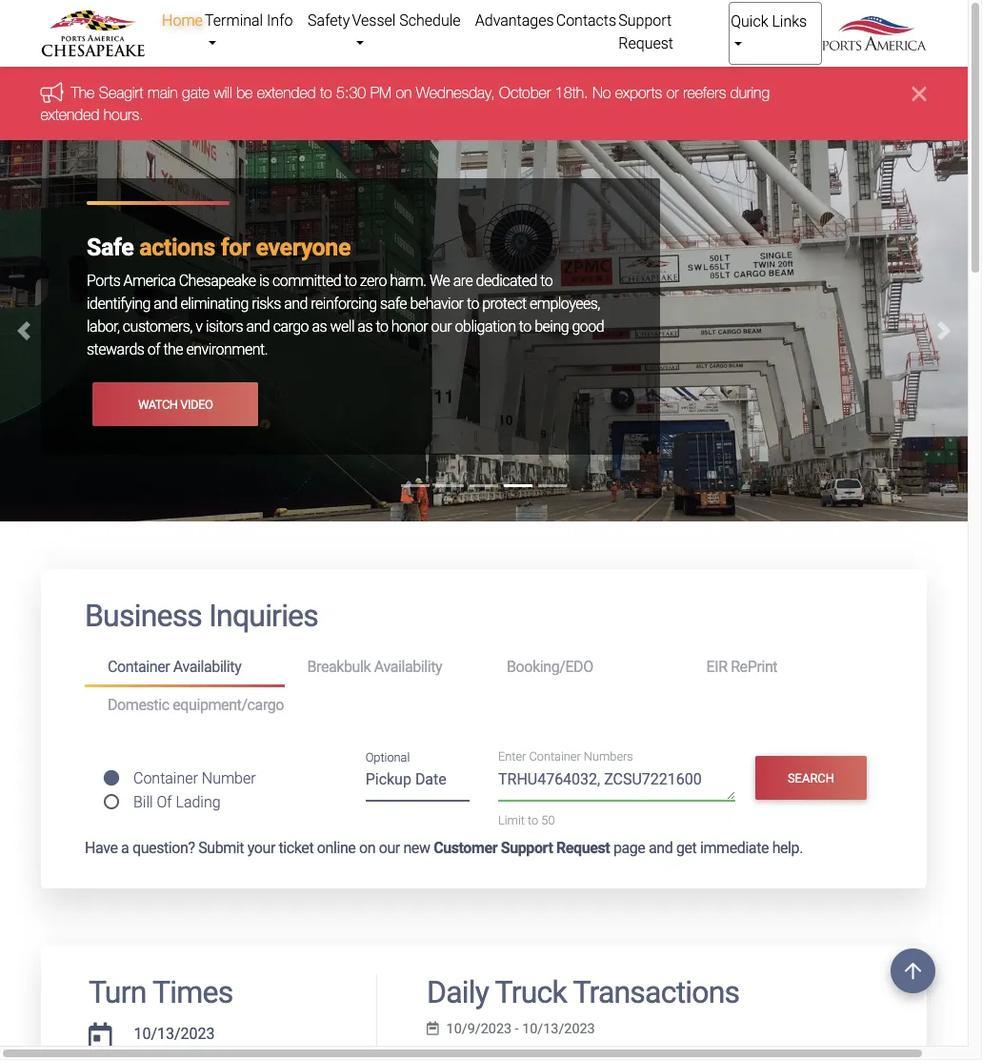 Task type: locate. For each thing, give the bounding box(es) containing it.
extended down the
[[41, 106, 100, 123]]

1 horizontal spatial on
[[397, 84, 413, 101]]

limit to 50
[[499, 813, 555, 827]]

is
[[259, 272, 269, 290]]

video
[[180, 397, 213, 411]]

hours.
[[104, 106, 144, 123]]

breakbulk availability
[[307, 658, 443, 676]]

10/13/2023
[[523, 1021, 596, 1037]]

to down are
[[467, 295, 479, 313]]

container up 'of'
[[133, 770, 198, 788]]

availability
[[173, 658, 242, 676], [374, 658, 443, 676]]

container inside container number bill of lading
[[133, 770, 198, 788]]

exports
[[616, 84, 663, 101]]

ports
[[87, 272, 120, 290]]

equipment/cargo
[[173, 696, 284, 714]]

watch video link
[[92, 382, 259, 427]]

committed
[[273, 272, 341, 290]]

business
[[85, 598, 202, 634]]

1 vertical spatial our
[[379, 839, 400, 857]]

1 vertical spatial extended
[[41, 106, 100, 123]]

1 horizontal spatial extended
[[258, 84, 317, 101]]

request inside advantages contacts support request
[[619, 34, 674, 52]]

domestic equipment/cargo
[[108, 696, 284, 714]]

0 vertical spatial extended
[[258, 84, 317, 101]]

1 as from the left
[[312, 318, 327, 336]]

for
[[221, 234, 250, 261]]

help.
[[773, 839, 804, 857]]

to left being
[[519, 318, 532, 336]]

be
[[237, 84, 253, 101]]

0 vertical spatial container
[[108, 658, 170, 676]]

safety image
[[0, 140, 969, 558]]

container availability
[[108, 658, 242, 676]]

on right pm
[[397, 84, 413, 101]]

to up employees,
[[541, 272, 553, 290]]

2 availability from the left
[[374, 658, 443, 676]]

availability for breakbulk availability
[[374, 658, 443, 676]]

2 vertical spatial container
[[133, 770, 198, 788]]

request
[[619, 34, 674, 52], [557, 839, 610, 857]]

to inside 'main content'
[[528, 813, 539, 827]]

watch video
[[138, 397, 213, 411]]

on right online
[[359, 839, 376, 857]]

1 horizontal spatial support
[[619, 11, 672, 30]]

0 horizontal spatial request
[[557, 839, 610, 857]]

0 vertical spatial request
[[619, 34, 674, 52]]

5:30
[[337, 84, 367, 101]]

quick links
[[731, 12, 808, 31]]

have a question? submit your ticket online on our new customer support request page and get immediate help.
[[85, 839, 804, 857]]

or
[[667, 84, 680, 101]]

and up customers,
[[154, 295, 177, 313]]

18th.
[[556, 84, 589, 101]]

business inquiries
[[85, 598, 318, 634]]

during
[[731, 84, 771, 101]]

support inside 'main content'
[[501, 839, 553, 857]]

extended
[[258, 84, 317, 101], [41, 106, 100, 123]]

transactions
[[573, 974, 740, 1011]]

to left 5:30
[[321, 84, 333, 101]]

turn
[[89, 974, 146, 1011]]

our inside 'main content'
[[379, 839, 400, 857]]

ticket
[[279, 839, 314, 857]]

None text field
[[127, 1019, 222, 1056]]

reprint
[[731, 658, 778, 676]]

advantages
[[475, 11, 554, 30]]

eir
[[707, 658, 728, 676]]

of
[[148, 340, 160, 359]]

as right well
[[358, 318, 373, 336]]

have
[[85, 839, 118, 857]]

as left well
[[312, 318, 327, 336]]

terminal
[[205, 11, 263, 30]]

our
[[431, 318, 452, 336], [379, 839, 400, 857]]

0 vertical spatial our
[[431, 318, 452, 336]]

daily truck transactions
[[427, 974, 740, 1011]]

1 vertical spatial on
[[359, 839, 376, 857]]

0 vertical spatial support
[[619, 11, 672, 30]]

container
[[108, 658, 170, 676], [530, 750, 581, 764], [133, 770, 198, 788]]

on
[[397, 84, 413, 101], [359, 839, 376, 857]]

request inside 'main content'
[[557, 839, 610, 857]]

container right enter
[[530, 750, 581, 764]]

the
[[163, 340, 183, 359]]

1 horizontal spatial availability
[[374, 658, 443, 676]]

request left 'page'
[[557, 839, 610, 857]]

to left 50
[[528, 813, 539, 827]]

breakbulk availability link
[[285, 650, 484, 685]]

0 horizontal spatial support
[[501, 839, 553, 857]]

container up domestic
[[108, 658, 170, 676]]

our left new
[[379, 839, 400, 857]]

links
[[773, 12, 808, 31]]

availability up domestic equipment/cargo
[[173, 658, 242, 676]]

optional
[[366, 750, 410, 764]]

1 vertical spatial support
[[501, 839, 553, 857]]

behavior
[[410, 295, 464, 313]]

our down behavior
[[431, 318, 452, 336]]

main content
[[27, 569, 942, 1060]]

everyone
[[256, 234, 351, 261]]

0 horizontal spatial extended
[[41, 106, 100, 123]]

safety link
[[307, 2, 351, 40]]

calendar week image
[[427, 1021, 439, 1035]]

october
[[500, 84, 552, 101]]

calendar day image
[[89, 1022, 112, 1049]]

inquiries
[[209, 598, 318, 634]]

main
[[148, 84, 178, 101]]

truck
[[495, 974, 567, 1011]]

Enter Container Numbers text field
[[499, 768, 736, 801]]

eir reprint
[[707, 658, 778, 676]]

home link
[[161, 2, 204, 40]]

to down safe
[[376, 318, 388, 336]]

vessel schedule link
[[351, 2, 474, 63]]

identifying
[[87, 295, 151, 313]]

and left get on the right bottom
[[649, 839, 673, 857]]

0 horizontal spatial availability
[[173, 658, 242, 676]]

1 vertical spatial request
[[557, 839, 610, 857]]

1 availability from the left
[[173, 658, 242, 676]]

ports america chesapeake is committed to zero harm. we are dedicated to identifying and                         eliminating risks and reinforcing safe behavior to protect employees, labor, customers, v                         isitors and cargo as well as to honor our obligation to being good stewards of the environment.
[[87, 272, 605, 359]]

and
[[154, 295, 177, 313], [284, 295, 308, 313], [246, 318, 270, 336], [649, 839, 673, 857]]

1 horizontal spatial request
[[619, 34, 674, 52]]

reefers
[[684, 84, 727, 101]]

0 horizontal spatial our
[[379, 839, 400, 857]]

0 horizontal spatial as
[[312, 318, 327, 336]]

get
[[677, 839, 697, 857]]

turn times
[[89, 974, 233, 1011]]

-
[[515, 1021, 519, 1037]]

the seagirt main gate will be extended to 5:30 pm on wednesday, october 18th.  no exports or reefers during extended hours.
[[41, 84, 771, 123]]

support down limit to 50
[[501, 839, 553, 857]]

0 vertical spatial on
[[397, 84, 413, 101]]

go to top image
[[891, 949, 936, 993]]

search
[[788, 771, 835, 785]]

and up cargo
[[284, 295, 308, 313]]

terminal info link
[[204, 2, 307, 63]]

booking/edo
[[507, 658, 594, 676]]

domestic equipment/cargo link
[[85, 688, 884, 723]]

availability right the breakbulk
[[374, 658, 443, 676]]

request up exports at the top
[[619, 34, 674, 52]]

are
[[453, 272, 473, 290]]

1 horizontal spatial as
[[358, 318, 373, 336]]

extended right be
[[258, 84, 317, 101]]

harm.
[[390, 272, 427, 290]]

actions
[[139, 234, 215, 261]]

support right 'contacts'
[[619, 11, 672, 30]]

1 horizontal spatial our
[[431, 318, 452, 336]]

vessel
[[352, 11, 396, 30]]

protect
[[483, 295, 527, 313]]

obligation
[[455, 318, 516, 336]]

cargo
[[273, 318, 309, 336]]



Task type: describe. For each thing, give the bounding box(es) containing it.
customer support request link
[[434, 839, 610, 857]]

numbers
[[584, 750, 634, 764]]

good
[[572, 318, 605, 336]]

isitors
[[206, 318, 243, 336]]

bullhorn image
[[41, 82, 71, 103]]

booking/edo link
[[484, 650, 684, 685]]

container availability link
[[85, 650, 285, 688]]

safe
[[87, 234, 134, 261]]

page
[[614, 839, 646, 857]]

safety vessel schedule
[[308, 11, 461, 30]]

container for container availability
[[108, 658, 170, 676]]

none text field inside 'main content'
[[127, 1019, 222, 1056]]

the
[[71, 84, 95, 101]]

info
[[267, 11, 293, 30]]

no
[[593, 84, 612, 101]]

and down risks
[[246, 318, 270, 336]]

wednesday,
[[417, 84, 496, 101]]

we
[[430, 272, 450, 290]]

10/9/2023
[[447, 1021, 512, 1037]]

bill
[[133, 793, 153, 812]]

to left zero at the left top of the page
[[345, 272, 357, 290]]

immediate
[[701, 839, 769, 857]]

domestic
[[108, 696, 169, 714]]

on inside the seagirt main gate will be extended to 5:30 pm on wednesday, october 18th.  no exports or reefers during extended hours.
[[397, 84, 413, 101]]

availability for container availability
[[173, 658, 242, 676]]

number
[[202, 770, 256, 788]]

main content containing business inquiries
[[27, 569, 942, 1060]]

labor,
[[87, 318, 120, 336]]

honor
[[392, 318, 428, 336]]

zero
[[360, 272, 387, 290]]

quick
[[731, 12, 769, 31]]

question?
[[132, 839, 195, 857]]

dedicated
[[476, 272, 538, 290]]

seagirt
[[99, 84, 144, 101]]

container number bill of lading
[[133, 770, 256, 812]]

contacts link
[[555, 2, 618, 40]]

contacts
[[557, 11, 617, 30]]

our inside ports america chesapeake is committed to zero harm. we are dedicated to identifying and                         eliminating risks and reinforcing safe behavior to protect employees, labor, customers, v                         isitors and cargo as well as to honor our obligation to being good stewards of the environment.
[[431, 318, 452, 336]]

Optional text field
[[366, 764, 470, 801]]

times
[[153, 974, 233, 1011]]

america
[[124, 272, 176, 290]]

well
[[330, 318, 355, 336]]

support inside advantages contacts support request
[[619, 11, 672, 30]]

advantages link
[[474, 2, 555, 40]]

container for container number bill of lading
[[133, 770, 198, 788]]

2 as from the left
[[358, 318, 373, 336]]

close image
[[913, 82, 928, 105]]

1 vertical spatial container
[[530, 750, 581, 764]]

advantages contacts support request
[[475, 11, 674, 52]]

0 horizontal spatial on
[[359, 839, 376, 857]]

stewards
[[87, 340, 144, 359]]

pm
[[371, 84, 392, 101]]

breakbulk
[[307, 658, 371, 676]]

eliminating
[[181, 295, 249, 313]]

50
[[542, 813, 555, 827]]

lading
[[176, 793, 221, 812]]

being
[[535, 318, 569, 336]]

watch
[[138, 397, 178, 411]]

your
[[248, 839, 275, 857]]

v
[[196, 318, 203, 336]]

10/9/2023 - 10/13/2023
[[447, 1021, 596, 1037]]

employees,
[[530, 295, 601, 313]]

a
[[121, 839, 129, 857]]

new
[[404, 839, 430, 857]]

submit
[[198, 839, 244, 857]]

schedule
[[400, 11, 461, 30]]

home
[[162, 11, 203, 30]]

support request link
[[618, 2, 729, 63]]

safety
[[308, 11, 350, 30]]

enter container numbers
[[499, 750, 634, 764]]

eir reprint link
[[684, 650, 884, 685]]

to inside the seagirt main gate will be extended to 5:30 pm on wednesday, october 18th.  no exports or reefers during extended hours.
[[321, 84, 333, 101]]

gate
[[183, 84, 210, 101]]

customer
[[434, 839, 498, 857]]

the seagirt main gate will be extended to 5:30 pm on wednesday, october 18th.  no exports or reefers during extended hours. alert
[[0, 67, 969, 140]]

environment.
[[186, 340, 268, 359]]

safe
[[380, 295, 407, 313]]

customers,
[[123, 318, 193, 336]]

home terminal info
[[162, 11, 293, 30]]

quick links link
[[729, 2, 823, 65]]

online
[[317, 839, 356, 857]]



Task type: vqa. For each thing, say whether or not it's contained in the screenshot.
Monday associated with Single Move Import Delivery
no



